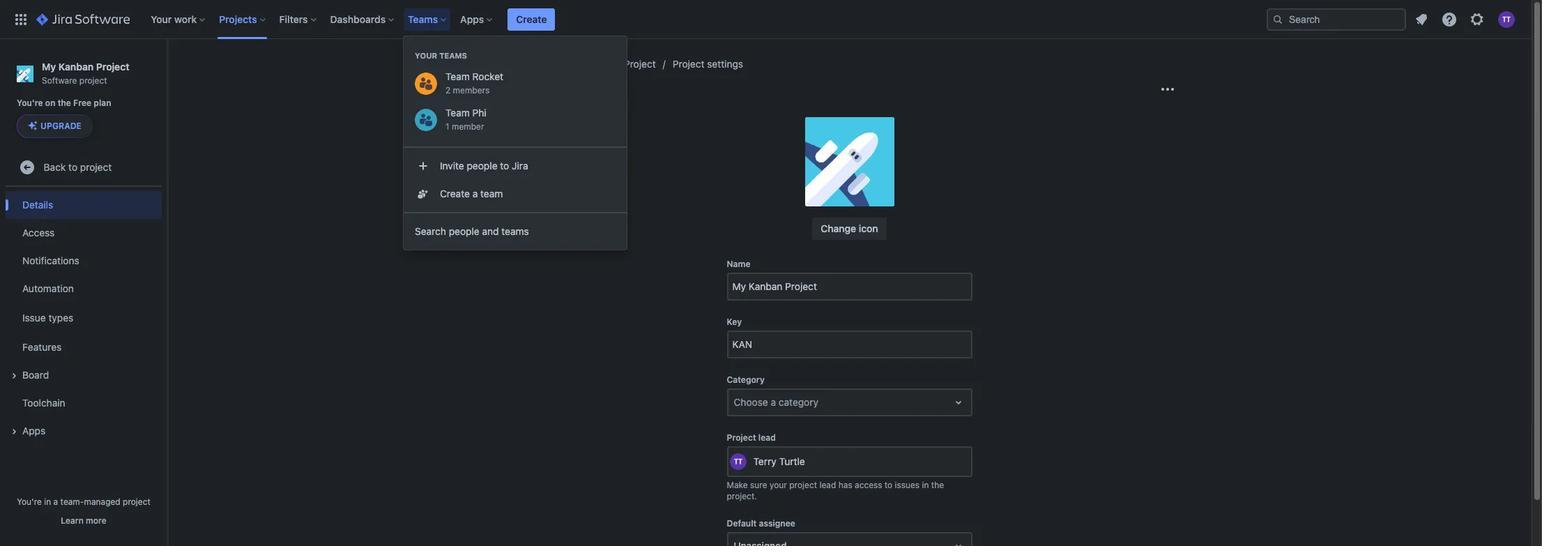 Task type: vqa. For each thing, say whether or not it's contained in the screenshot.
more
yes



Task type: locate. For each thing, give the bounding box(es) containing it.
1 horizontal spatial create
[[516, 13, 547, 25]]

choose a category
[[734, 396, 819, 408]]

filters
[[279, 13, 308, 25]]

0 horizontal spatial teams
[[408, 13, 438, 25]]

icon
[[859, 223, 879, 234]]

create
[[516, 13, 547, 25], [440, 188, 470, 200]]

default
[[727, 518, 757, 529]]

0 vertical spatial a
[[473, 188, 478, 200]]

jira software image
[[36, 11, 130, 28], [36, 11, 130, 28]]

Default assignee text field
[[734, 539, 737, 546]]

your for your teams
[[415, 51, 438, 60]]

1 team from the top
[[446, 70, 470, 82]]

my
[[572, 58, 585, 70], [42, 61, 56, 73]]

to right back
[[68, 161, 78, 173]]

0 vertical spatial lead
[[759, 432, 776, 443]]

2 you're from the top
[[17, 497, 42, 507]]

0 vertical spatial expand image
[[6, 368, 22, 385]]

name
[[727, 259, 751, 269]]

0 horizontal spatial apps
[[22, 425, 46, 437]]

primary element
[[8, 0, 1267, 39]]

in left team-
[[44, 497, 51, 507]]

kanban up software
[[58, 61, 94, 73]]

apps right teams popup button
[[461, 13, 484, 25]]

2 vertical spatial a
[[53, 497, 58, 507]]

kanban down 'primary' element
[[588, 58, 622, 70]]

create down invite in the top left of the page
[[440, 188, 470, 200]]

you're left team-
[[17, 497, 42, 507]]

Name field
[[729, 274, 971, 299]]

member
[[452, 121, 484, 132]]

work
[[174, 13, 197, 25]]

teams inside popup button
[[408, 13, 438, 25]]

category
[[779, 396, 819, 408]]

to left issues
[[885, 480, 893, 490]]

teams
[[502, 225, 529, 237]]

a
[[473, 188, 478, 200], [771, 396, 776, 408], [53, 497, 58, 507]]

to inside button
[[500, 160, 509, 172]]

1 you're from the top
[[17, 98, 43, 108]]

your work
[[151, 13, 197, 25]]

expand image
[[6, 368, 22, 385], [6, 424, 22, 440]]

types
[[48, 312, 73, 324]]

teams up team rocket 2 members
[[440, 51, 467, 60]]

people
[[467, 160, 498, 172], [449, 225, 480, 237]]

1 vertical spatial team
[[446, 107, 470, 119]]

0 horizontal spatial create
[[440, 188, 470, 200]]

project
[[79, 75, 107, 86], [80, 161, 112, 173], [790, 480, 818, 490], [123, 497, 151, 507]]

search image
[[1273, 14, 1284, 25]]

settings
[[708, 58, 744, 70]]

create a team button
[[404, 180, 627, 208]]

create for create
[[516, 13, 547, 25]]

project inside "back to project" link
[[80, 161, 112, 173]]

1 vertical spatial teams
[[440, 51, 467, 60]]

1 vertical spatial a
[[771, 396, 776, 408]]

banner containing your work
[[0, 0, 1533, 39]]

lead inside the make sure your project lead has access to issues in the project.
[[820, 480, 837, 490]]

project up plan
[[79, 75, 107, 86]]

1 horizontal spatial apps
[[461, 13, 484, 25]]

1 horizontal spatial my
[[572, 58, 585, 70]]

issue types
[[22, 312, 73, 324]]

2 horizontal spatial to
[[885, 480, 893, 490]]

team up 2
[[446, 70, 470, 82]]

back to project link
[[6, 154, 162, 182]]

the right issues
[[932, 480, 945, 490]]

in right issues
[[922, 480, 929, 490]]

0 vertical spatial in
[[922, 480, 929, 490]]

banner
[[0, 0, 1533, 39]]

expand image up toolchain
[[6, 368, 22, 385]]

1 horizontal spatial teams
[[440, 51, 467, 60]]

people left and
[[449, 225, 480, 237]]

teams up your teams
[[408, 13, 438, 25]]

a for choose
[[771, 396, 776, 408]]

1 horizontal spatial kanban
[[588, 58, 622, 70]]

rocket
[[473, 70, 504, 82]]

team phi 1 member
[[446, 107, 487, 132]]

1 vertical spatial expand image
[[6, 424, 22, 440]]

board button
[[6, 362, 162, 389]]

1 vertical spatial create
[[440, 188, 470, 200]]

team inside team rocket 2 members
[[446, 70, 470, 82]]

0 horizontal spatial in
[[44, 497, 51, 507]]

your up team rocket 'image'
[[415, 51, 438, 60]]

help image
[[1442, 11, 1459, 28]]

and
[[482, 225, 499, 237]]

1 horizontal spatial a
[[473, 188, 478, 200]]

your inside popup button
[[151, 13, 172, 25]]

project up terry turtle "icon"
[[727, 432, 757, 443]]

0 vertical spatial team
[[446, 70, 470, 82]]

to left jira
[[500, 160, 509, 172]]

access
[[22, 227, 55, 239]]

your left work
[[151, 13, 172, 25]]

0 horizontal spatial your
[[151, 13, 172, 25]]

invite
[[440, 160, 464, 172]]

expand image inside board button
[[6, 368, 22, 385]]

project settings link
[[673, 56, 744, 73]]

create right apps popup button
[[516, 13, 547, 25]]

your for your work
[[151, 13, 172, 25]]

project up plan
[[96, 61, 129, 73]]

my inside my kanban project link
[[572, 58, 585, 70]]

0 vertical spatial you're
[[17, 98, 43, 108]]

a left team in the top of the page
[[473, 188, 478, 200]]

kanban
[[588, 58, 622, 70], [58, 61, 94, 73]]

my inside "my kanban project software project"
[[42, 61, 56, 73]]

teams inside "group"
[[440, 51, 467, 60]]

0 horizontal spatial the
[[58, 98, 71, 108]]

1 vertical spatial you're
[[17, 497, 42, 507]]

project lead
[[727, 432, 776, 443]]

invite people to jira
[[440, 160, 528, 172]]

you're for you're in a team-managed project
[[17, 497, 42, 507]]

kanban for my kanban project
[[588, 58, 622, 70]]

0 horizontal spatial kanban
[[58, 61, 94, 73]]

0 vertical spatial people
[[467, 160, 498, 172]]

1 horizontal spatial in
[[922, 480, 929, 490]]

create inside create button
[[516, 13, 547, 25]]

create inside "create a team" button
[[440, 188, 470, 200]]

the
[[58, 98, 71, 108], [932, 480, 945, 490]]

create for create a team
[[440, 188, 470, 200]]

0 vertical spatial your
[[151, 13, 172, 25]]

expand image down toolchain
[[6, 424, 22, 440]]

1 vertical spatial lead
[[820, 480, 837, 490]]

back to project
[[44, 161, 112, 173]]

a for create
[[473, 188, 478, 200]]

a left team-
[[53, 497, 58, 507]]

project settings
[[673, 58, 744, 70]]

0 vertical spatial create
[[516, 13, 547, 25]]

teams
[[408, 13, 438, 25], [440, 51, 467, 60]]

you're
[[17, 98, 43, 108], [17, 497, 42, 507]]

you're left on
[[17, 98, 43, 108]]

group containing details
[[6, 187, 162, 449]]

project.
[[727, 491, 757, 501]]

teams button
[[404, 8, 452, 30]]

a right choose
[[771, 396, 776, 408]]

0 horizontal spatial lead
[[759, 432, 776, 443]]

expand image inside apps button
[[6, 424, 22, 440]]

1 horizontal spatial the
[[932, 480, 945, 490]]

kanban inside "my kanban project software project"
[[58, 61, 94, 73]]

my for my kanban project software project
[[42, 61, 56, 73]]

search
[[415, 225, 446, 237]]

1 expand image from the top
[[6, 368, 22, 385]]

1 vertical spatial apps
[[22, 425, 46, 437]]

make sure your project lead has access to issues in the project.
[[727, 480, 945, 501]]

your inside "group"
[[415, 51, 438, 60]]

lead up terry
[[759, 432, 776, 443]]

to
[[500, 160, 509, 172], [68, 161, 78, 173], [885, 480, 893, 490]]

group
[[404, 146, 627, 212], [6, 187, 162, 449]]

1 horizontal spatial group
[[404, 146, 627, 212]]

1 horizontal spatial your
[[415, 51, 438, 60]]

team up the 1
[[446, 107, 470, 119]]

0 vertical spatial the
[[58, 98, 71, 108]]

turtle
[[780, 456, 805, 467]]

change icon
[[821, 223, 879, 234]]

appswitcher icon image
[[13, 11, 29, 28]]

project right your
[[790, 480, 818, 490]]

1 vertical spatial your
[[415, 51, 438, 60]]

project left "settings"
[[673, 58, 705, 70]]

project up details link
[[80, 161, 112, 173]]

a inside button
[[473, 188, 478, 200]]

more
[[86, 515, 106, 526]]

choose
[[734, 396, 769, 408]]

1 vertical spatial people
[[449, 225, 480, 237]]

0 horizontal spatial my
[[42, 61, 56, 73]]

open image
[[950, 394, 967, 411]]

your profile and settings image
[[1499, 11, 1516, 28]]

project inside the make sure your project lead has access to issues in the project.
[[790, 480, 818, 490]]

0 vertical spatial apps
[[461, 13, 484, 25]]

1 vertical spatial the
[[932, 480, 945, 490]]

the right on
[[58, 98, 71, 108]]

0 vertical spatial teams
[[408, 13, 438, 25]]

sidebar navigation image
[[152, 56, 183, 84]]

board
[[22, 369, 49, 381]]

in
[[922, 480, 929, 490], [44, 497, 51, 507]]

you're for you're on the free plan
[[17, 98, 43, 108]]

dashboards
[[330, 13, 386, 25]]

expand image for apps
[[6, 424, 22, 440]]

create button
[[508, 8, 556, 30]]

people up team in the top of the page
[[467, 160, 498, 172]]

1 horizontal spatial lead
[[820, 480, 837, 490]]

features link
[[6, 334, 162, 362]]

0 horizontal spatial group
[[6, 187, 162, 449]]

2 team from the top
[[446, 107, 470, 119]]

details link
[[6, 191, 162, 219]]

your teams group
[[404, 36, 627, 142]]

2 expand image from the top
[[6, 424, 22, 440]]

apps down toolchain
[[22, 425, 46, 437]]

lead left has
[[820, 480, 837, 490]]

team
[[446, 70, 470, 82], [446, 107, 470, 119]]

team inside team phi 1 member
[[446, 107, 470, 119]]

1 horizontal spatial to
[[500, 160, 509, 172]]

2 horizontal spatial a
[[771, 396, 776, 408]]

project
[[624, 58, 656, 70], [673, 58, 705, 70], [96, 61, 129, 73], [727, 432, 757, 443]]



Task type: describe. For each thing, give the bounding box(es) containing it.
project inside "my kanban project software project"
[[96, 61, 129, 73]]

issue
[[22, 312, 46, 324]]

Key field
[[729, 332, 971, 357]]

toolchain
[[22, 397, 65, 409]]

learn
[[61, 515, 84, 526]]

jira
[[512, 160, 528, 172]]

upgrade
[[40, 121, 82, 131]]

category
[[727, 375, 765, 385]]

notifications
[[22, 255, 79, 266]]

project down 'primary' element
[[624, 58, 656, 70]]

upgrade button
[[17, 115, 92, 138]]

invite people to jira image
[[415, 158, 432, 174]]

Category text field
[[734, 395, 737, 409]]

assignee
[[759, 518, 796, 529]]

0 horizontal spatial to
[[68, 161, 78, 173]]

team-
[[60, 497, 84, 507]]

group containing invite people to jira
[[404, 146, 627, 212]]

members
[[453, 85, 490, 96]]

back
[[44, 161, 66, 173]]

team phi image
[[415, 109, 437, 131]]

change icon button
[[813, 218, 887, 240]]

toolchain link
[[6, 389, 162, 417]]

projects button
[[215, 8, 271, 30]]

filters button
[[275, 8, 322, 30]]

open image
[[950, 538, 967, 546]]

key
[[727, 317, 742, 327]]

terry turtle image
[[730, 453, 747, 470]]

dashboards button
[[326, 8, 400, 30]]

people for invite
[[467, 160, 498, 172]]

you're on the free plan
[[17, 98, 111, 108]]

more image
[[1160, 81, 1176, 98]]

Search field
[[1267, 8, 1407, 30]]

software
[[42, 75, 77, 86]]

my kanban project software project
[[42, 61, 129, 86]]

apps inside button
[[22, 425, 46, 437]]

notifications image
[[1414, 11, 1431, 28]]

details
[[22, 199, 53, 211]]

your work button
[[147, 8, 211, 30]]

automation link
[[6, 275, 162, 303]]

has
[[839, 480, 853, 490]]

my kanban project link
[[572, 56, 656, 73]]

in inside the make sure your project lead has access to issues in the project.
[[922, 480, 929, 490]]

people for search
[[449, 225, 480, 237]]

issues
[[895, 480, 920, 490]]

expand image for board
[[6, 368, 22, 385]]

to inside the make sure your project lead has access to issues in the project.
[[885, 480, 893, 490]]

learn more
[[61, 515, 106, 526]]

features
[[22, 341, 62, 353]]

apps inside popup button
[[461, 13, 484, 25]]

0 horizontal spatial a
[[53, 497, 58, 507]]

terry turtle
[[754, 456, 805, 467]]

the inside the make sure your project lead has access to issues in the project.
[[932, 480, 945, 490]]

apps button
[[6, 417, 162, 445]]

you're in a team-managed project
[[17, 497, 151, 507]]

default assignee
[[727, 518, 796, 529]]

search people and teams
[[415, 225, 529, 237]]

project right managed
[[123, 497, 151, 507]]

2
[[446, 85, 451, 96]]

settings image
[[1470, 11, 1486, 28]]

create a team
[[440, 188, 503, 200]]

team for team rocket
[[446, 70, 470, 82]]

project inside "my kanban project software project"
[[79, 75, 107, 86]]

1 vertical spatial in
[[44, 497, 51, 507]]

free
[[73, 98, 91, 108]]

apps button
[[456, 8, 498, 30]]

managed
[[84, 497, 120, 507]]

kanban for my kanban project software project
[[58, 61, 94, 73]]

team rocket 2 members
[[446, 70, 504, 96]]

access link
[[6, 219, 162, 247]]

automation
[[22, 282, 74, 294]]

sure
[[751, 480, 768, 490]]

on
[[45, 98, 55, 108]]

your
[[770, 480, 787, 490]]

invite people to jira button
[[404, 152, 627, 180]]

1
[[446, 121, 450, 132]]

team
[[481, 188, 503, 200]]

change
[[821, 223, 857, 234]]

phi
[[473, 107, 487, 119]]

team rocket image
[[415, 73, 437, 95]]

notifications link
[[6, 247, 162, 275]]

issue types link
[[6, 303, 162, 334]]

learn more button
[[61, 515, 106, 527]]

terry
[[754, 456, 777, 467]]

access
[[855, 480, 883, 490]]

my for my kanban project
[[572, 58, 585, 70]]

your teams
[[415, 51, 467, 60]]

search people and teams button
[[404, 218, 627, 246]]

my kanban project
[[572, 58, 656, 70]]

team for team phi
[[446, 107, 470, 119]]

project avatar image
[[805, 117, 895, 206]]

make
[[727, 480, 748, 490]]

plan
[[94, 98, 111, 108]]

projects
[[219, 13, 257, 25]]



